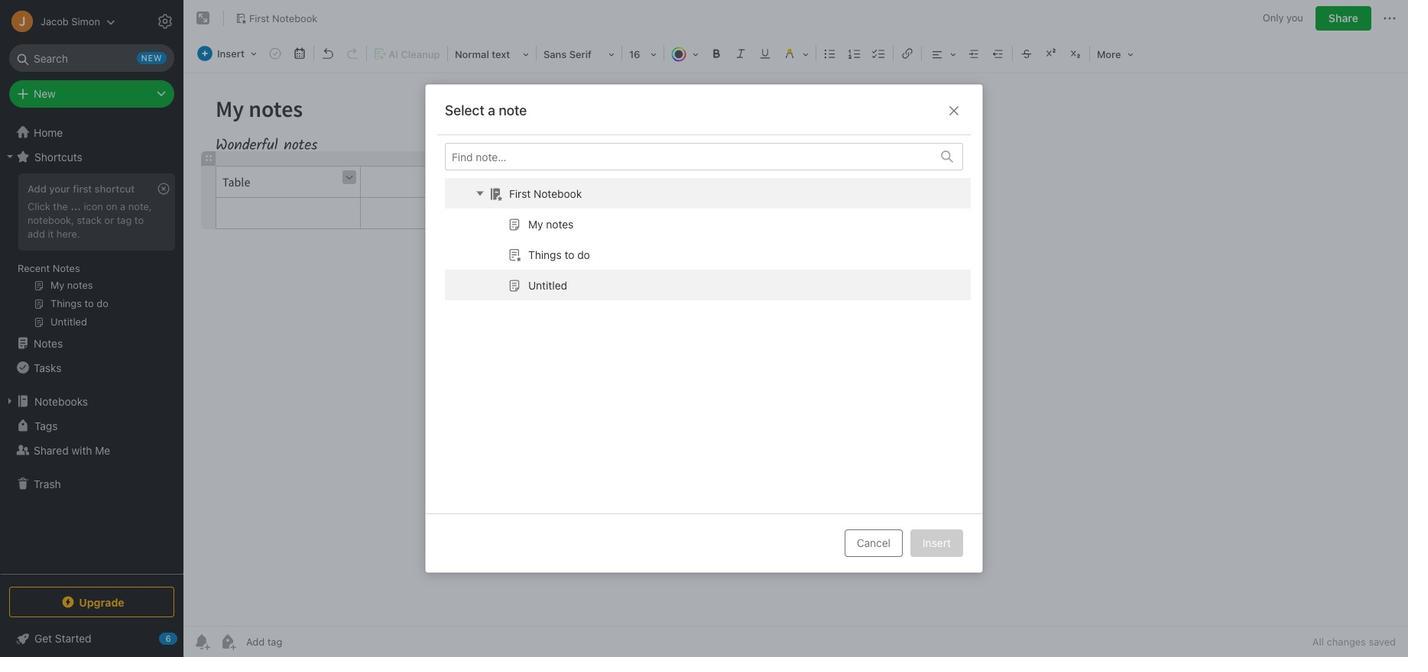 Task type: locate. For each thing, give the bounding box(es) containing it.
upgrade
[[79, 596, 124, 609]]

changes
[[1328, 636, 1367, 649]]

notebook inside first notebook button
[[272, 12, 318, 24]]

1 vertical spatial first
[[509, 187, 531, 200]]

share button
[[1316, 6, 1372, 31]]

first notebook
[[249, 12, 318, 24], [509, 187, 582, 200]]

to
[[135, 214, 144, 226], [565, 248, 575, 261]]

indent image
[[964, 43, 985, 64]]

recent
[[18, 262, 50, 275]]

only you
[[1264, 12, 1304, 24]]

note window element
[[184, 0, 1409, 658]]

notebooks link
[[0, 389, 183, 414]]

0 horizontal spatial first
[[249, 12, 270, 24]]

font size image
[[624, 43, 662, 64]]

my notes row
[[445, 209, 979, 239]]

first up the my
[[509, 187, 531, 200]]

a inside icon on a note, notebook, stack or tag to add it here.
[[120, 200, 126, 213]]

notebook
[[272, 12, 318, 24], [534, 187, 582, 200]]

first notebook cell
[[445, 178, 979, 209]]

tags
[[34, 420, 58, 433]]

insert image
[[194, 43, 262, 64]]

group containing add your first shortcut
[[0, 169, 183, 337]]

first inside button
[[249, 12, 270, 24]]

tree
[[0, 120, 184, 574]]

things to do
[[529, 248, 590, 261]]

expand notebooks image
[[4, 395, 16, 408]]

more image
[[1092, 43, 1139, 64]]

insert link image
[[897, 43, 919, 64]]

here.
[[56, 228, 80, 240]]

...
[[71, 200, 81, 213]]

untitled row
[[445, 270, 979, 301]]

add a reminder image
[[193, 633, 211, 652]]

1 horizontal spatial notebook
[[534, 187, 582, 200]]

group inside tree
[[0, 169, 183, 337]]

my notes
[[529, 218, 574, 231]]

add your first shortcut
[[28, 183, 135, 195]]

bulleted list image
[[820, 43, 841, 64]]

first notebook up calendar event icon
[[249, 12, 318, 24]]

all
[[1313, 636, 1325, 649]]

1 horizontal spatial to
[[565, 248, 575, 261]]

1 vertical spatial notebook
[[534, 187, 582, 200]]

shortcut
[[95, 183, 135, 195]]

undo image
[[317, 43, 339, 64]]

to down note,
[[135, 214, 144, 226]]

tasks
[[34, 361, 62, 374]]

notebook up calendar event icon
[[272, 12, 318, 24]]

do
[[578, 248, 590, 261]]

0 horizontal spatial to
[[135, 214, 144, 226]]

notes up tasks
[[34, 337, 63, 350]]

bold image
[[706, 43, 727, 64]]

notes
[[53, 262, 80, 275], [34, 337, 63, 350]]

0 vertical spatial first
[[249, 12, 270, 24]]

heading level image
[[450, 43, 535, 64]]

notes
[[546, 218, 574, 231]]

notes right recent
[[53, 262, 80, 275]]

select
[[445, 103, 485, 119]]

notebook up the notes
[[534, 187, 582, 200]]

0 vertical spatial to
[[135, 214, 144, 226]]

you
[[1287, 12, 1304, 24]]

cancel button
[[845, 530, 903, 558]]

tasks button
[[0, 356, 183, 380]]

0 vertical spatial notebook
[[272, 12, 318, 24]]

to left do
[[565, 248, 575, 261]]

on
[[106, 200, 117, 213]]

Find note… text field
[[446, 144, 932, 169]]

cancel
[[857, 537, 891, 550]]

a
[[488, 103, 496, 119], [120, 200, 126, 213]]

a right on
[[120, 200, 126, 213]]

1 horizontal spatial first notebook
[[509, 187, 582, 200]]

note
[[499, 103, 527, 119]]

Search text field
[[20, 44, 164, 72]]

trash
[[34, 478, 61, 491]]

None search field
[[20, 44, 164, 72]]

0 vertical spatial notes
[[53, 262, 80, 275]]

1 vertical spatial first notebook
[[509, 187, 582, 200]]

add
[[28, 228, 45, 240]]

stack
[[77, 214, 102, 226]]

0 horizontal spatial a
[[120, 200, 126, 213]]

first notebook inside first notebook cell
[[509, 187, 582, 200]]

font family image
[[538, 43, 620, 64]]

untitled
[[529, 279, 568, 292]]

row
[[438, 178, 979, 301]]

1 horizontal spatial first
[[509, 187, 531, 200]]

superscript image
[[1041, 43, 1062, 64]]

0 horizontal spatial notebook
[[272, 12, 318, 24]]

first notebook up my notes
[[509, 187, 582, 200]]

subscript image
[[1066, 43, 1087, 64]]

first
[[249, 12, 270, 24], [509, 187, 531, 200]]

1 vertical spatial notes
[[34, 337, 63, 350]]

shared
[[34, 444, 69, 457]]

0 vertical spatial first notebook
[[249, 12, 318, 24]]

1 vertical spatial a
[[120, 200, 126, 213]]

things to do row
[[445, 239, 979, 270]]

1 horizontal spatial a
[[488, 103, 496, 119]]

a left note
[[488, 103, 496, 119]]

home
[[34, 126, 63, 139]]

Note Editor text field
[[184, 73, 1409, 626]]

new button
[[9, 80, 174, 108]]

0 horizontal spatial first notebook
[[249, 12, 318, 24]]

recent notes
[[18, 262, 80, 275]]

note,
[[128, 200, 152, 213]]

first up insert image
[[249, 12, 270, 24]]

highlight image
[[778, 43, 815, 64]]

group
[[0, 169, 183, 337]]

1 vertical spatial to
[[565, 248, 575, 261]]

icon
[[84, 200, 103, 213]]



Task type: vqa. For each thing, say whether or not it's contained in the screenshot.
SHARE
yes



Task type: describe. For each thing, give the bounding box(es) containing it.
font color image
[[666, 43, 704, 64]]

0 vertical spatial a
[[488, 103, 496, 119]]

numbered list image
[[844, 43, 866, 64]]

settings image
[[156, 12, 174, 31]]

or
[[105, 214, 114, 226]]

first notebook button
[[230, 8, 323, 29]]

things
[[529, 248, 562, 261]]

trash link
[[0, 472, 183, 496]]

underline image
[[755, 43, 776, 64]]

insert
[[923, 537, 952, 550]]

upgrade button
[[9, 587, 174, 618]]

it
[[48, 228, 54, 240]]

shortcuts button
[[0, 145, 183, 169]]

alignment image
[[924, 43, 962, 64]]

add
[[28, 183, 46, 195]]

first notebook inside first notebook button
[[249, 12, 318, 24]]

new
[[34, 87, 56, 100]]

icon on a note, notebook, stack or tag to add it here.
[[28, 200, 152, 240]]

notes link
[[0, 331, 183, 356]]

select a note
[[445, 103, 527, 119]]

the
[[53, 200, 68, 213]]

italic image
[[730, 43, 752, 64]]

checklist image
[[869, 43, 890, 64]]

add tag image
[[219, 633, 237, 652]]

me
[[95, 444, 110, 457]]

notebooks
[[34, 395, 88, 408]]

expand note image
[[194, 9, 213, 28]]

with
[[72, 444, 92, 457]]

first inside cell
[[509, 187, 531, 200]]

click
[[28, 200, 50, 213]]

notebook,
[[28, 214, 74, 226]]

notebook inside first notebook cell
[[534, 187, 582, 200]]

to inside row
[[565, 248, 575, 261]]

to inside icon on a note, notebook, stack or tag to add it here.
[[135, 214, 144, 226]]

home link
[[0, 120, 184, 145]]

saved
[[1370, 636, 1397, 649]]

share
[[1329, 11, 1359, 24]]

row containing first notebook
[[438, 178, 979, 301]]

outdent image
[[988, 43, 1010, 64]]

insert button
[[911, 530, 964, 558]]

calendar event image
[[289, 43, 311, 64]]

all changes saved
[[1313, 636, 1397, 649]]

my
[[529, 218, 544, 231]]

tree containing home
[[0, 120, 184, 574]]

first
[[73, 183, 92, 195]]

only
[[1264, 12, 1285, 24]]

shortcuts
[[34, 150, 82, 163]]

tag
[[117, 214, 132, 226]]

notes inside 'link'
[[34, 337, 63, 350]]

close image
[[945, 102, 964, 120]]

shared with me link
[[0, 438, 183, 463]]

tags button
[[0, 414, 183, 438]]

click the ...
[[28, 200, 81, 213]]

your
[[49, 183, 70, 195]]

shared with me
[[34, 444, 110, 457]]

notes inside group
[[53, 262, 80, 275]]

strikethrough image
[[1017, 43, 1038, 64]]



